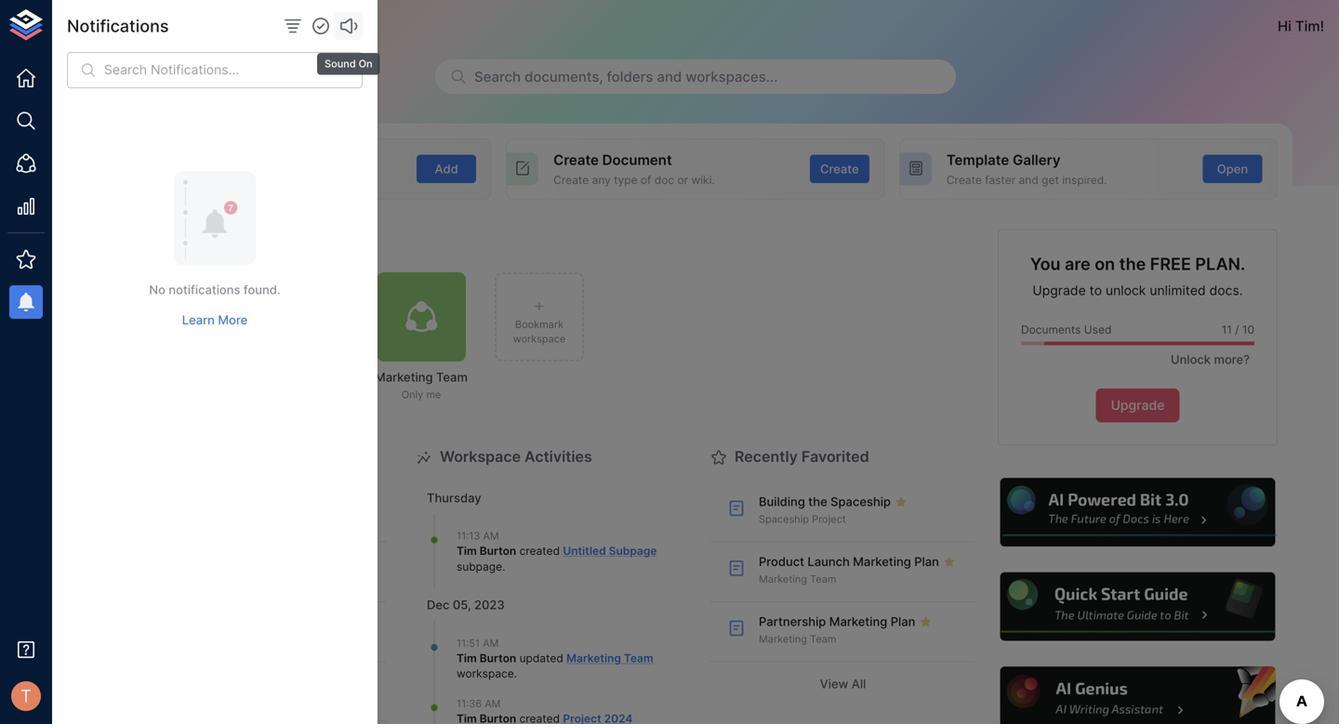 Task type: describe. For each thing, give the bounding box(es) containing it.
marketing team only me
[[375, 370, 468, 401]]

used
[[1084, 323, 1112, 337]]

of
[[641, 173, 651, 187]]

faster
[[985, 173, 1016, 187]]

learn more
[[182, 313, 248, 327]]

notifications
[[67, 16, 169, 36]]

doc
[[655, 173, 674, 187]]

dec 05, 2023
[[427, 598, 505, 613]]

bookmarked
[[145, 230, 236, 248]]

sound on tooltip
[[315, 40, 382, 77]]

bookmark workspace button
[[495, 273, 584, 362]]

learn
[[182, 313, 215, 327]]

updated
[[520, 652, 563, 665]]

0 vertical spatial tim
[[1295, 18, 1320, 34]]

workspace inside 11:51 am tim burton updated marketing team workspace .
[[457, 667, 514, 681]]

marketing down product launch marketing plan at the bottom of page
[[829, 615, 888, 629]]

1 or from the left
[[224, 173, 235, 187]]

/
[[1235, 323, 1239, 337]]

hi
[[1278, 18, 1292, 34]]

view all
[[820, 677, 866, 691]]

t button
[[6, 676, 47, 717]]

workspace inside button
[[513, 333, 566, 345]]

bookmarked workspaces
[[145, 230, 328, 248]]

template
[[947, 152, 1009, 168]]

unlimited
[[1150, 283, 1206, 299]]

or inside create document create any type of doc or wiki.
[[677, 173, 688, 187]]

create button
[[810, 155, 869, 183]]

11:36
[[457, 698, 482, 710]]

search documents, folders and workspaces... button
[[435, 60, 956, 94]]

0 vertical spatial plan
[[914, 555, 939, 569]]

marketing team link
[[567, 652, 653, 665]]

r
[[74, 18, 82, 34]]

open button
[[1203, 155, 1263, 183]]

am for created
[[483, 530, 499, 542]]

building the spaceship
[[759, 495, 891, 509]]

recently favorited
[[735, 448, 869, 466]]

2 vertical spatial am
[[485, 698, 501, 710]]

notifications
[[169, 283, 240, 297]]

partnership
[[759, 615, 826, 629]]

11:51
[[457, 637, 480, 650]]

marketing inside 11:51 am tim burton updated marketing team workspace .
[[567, 652, 621, 665]]

hi tim !
[[1278, 18, 1324, 34]]

t
[[21, 686, 31, 707]]

document
[[602, 152, 672, 168]]

11 / 10
[[1222, 323, 1255, 337]]

marketing down the product
[[759, 573, 807, 586]]

get
[[1042, 173, 1059, 187]]

gallery
[[1013, 152, 1061, 168]]

add
[[435, 162, 458, 176]]

product launch marketing plan
[[759, 555, 939, 569]]

11:13 am tim burton created untitled subpage subpage .
[[457, 530, 657, 574]]

private.
[[280, 173, 319, 187]]

tim for untitled subpage
[[457, 545, 477, 558]]

docs.
[[1210, 283, 1243, 299]]

create document create any type of doc or wiki.
[[554, 152, 715, 187]]

no
[[149, 283, 165, 297]]

0 horizontal spatial the
[[808, 495, 828, 509]]

favorited
[[802, 448, 869, 466]]

Search Notifications... text field
[[104, 52, 363, 88]]

upgrade inside 'button'
[[1111, 398, 1165, 414]]

workspaces...
[[686, 68, 778, 85]]

upgrade inside you are on the free plan. upgrade to unlock unlimited docs.
[[1033, 283, 1086, 299]]

unlock
[[1171, 352, 1211, 367]]

building
[[759, 495, 805, 509]]

11
[[1222, 323, 1232, 337]]

subpage
[[609, 545, 657, 558]]

!
[[1320, 18, 1324, 34]]

view
[[820, 677, 849, 691]]

burton for subpage
[[480, 545, 516, 558]]

documents,
[[525, 68, 603, 85]]

tim for marketing team
[[457, 652, 477, 665]]

template gallery create faster and get inspired.
[[947, 152, 1107, 187]]

untitled subpage link
[[563, 545, 657, 558]]

dec
[[427, 598, 450, 613]]

on
[[359, 58, 373, 70]]

sound on image
[[338, 15, 360, 37]]

search documents, folders and workspaces...
[[474, 68, 778, 85]]

enterprises
[[143, 18, 221, 34]]

more
[[218, 313, 248, 327]]

11:13
[[457, 530, 480, 542]]

rogue enterprises
[[97, 18, 221, 34]]

spaceship project
[[759, 514, 846, 526]]

plan.
[[1195, 254, 1246, 274]]

project
[[812, 514, 846, 526]]

11:51 am tim burton updated marketing team workspace .
[[457, 637, 653, 681]]



Task type: locate. For each thing, give the bounding box(es) containing it.
1 vertical spatial .
[[514, 667, 517, 681]]

2 burton from the top
[[480, 652, 516, 665]]

free
[[1150, 254, 1191, 274]]

mark all read image
[[310, 15, 332, 37]]

0 horizontal spatial and
[[657, 68, 682, 85]]

and
[[657, 68, 682, 85], [1019, 173, 1039, 187]]

learn more button
[[177, 306, 252, 335]]

plan
[[914, 555, 939, 569], [891, 615, 916, 629]]

recently
[[735, 448, 798, 466]]

any
[[592, 173, 611, 187]]

0 vertical spatial spaceship
[[831, 495, 891, 509]]

and right folders
[[657, 68, 682, 85]]

1 horizontal spatial .
[[514, 667, 517, 681]]

unlock
[[1106, 283, 1146, 299]]

0 horizontal spatial upgrade
[[1033, 283, 1086, 299]]

or left the make
[[224, 173, 235, 187]]

1 vertical spatial upgrade
[[1111, 398, 1165, 414]]

found.
[[244, 283, 281, 297]]

spaceship down 'building'
[[759, 514, 809, 526]]

me
[[426, 389, 441, 401]]

2 vertical spatial help image
[[998, 664, 1278, 725]]

open
[[1217, 162, 1248, 176]]

to
[[1090, 283, 1102, 299]]

untitled
[[563, 545, 606, 558]]

marketing team down the product
[[759, 573, 837, 586]]

only
[[402, 389, 423, 401]]

you
[[1030, 254, 1061, 274]]

the up unlock
[[1119, 254, 1146, 274]]

1 vertical spatial marketing team
[[759, 633, 837, 646]]

0 vertical spatial marketing team
[[759, 573, 837, 586]]

workspace down bookmark
[[513, 333, 566, 345]]

are
[[1065, 254, 1091, 274]]

2023
[[474, 598, 505, 613]]

. inside '11:13 am tim burton created untitled subpage subpage .'
[[502, 560, 505, 574]]

workspace activities
[[440, 448, 592, 466]]

wiki.
[[691, 173, 715, 187]]

upgrade down you
[[1033, 283, 1086, 299]]

team
[[436, 370, 468, 385], [810, 573, 837, 586], [810, 633, 837, 646], [624, 652, 653, 665]]

burton
[[480, 545, 516, 558], [480, 652, 516, 665]]

am inside '11:13 am tim burton created untitled subpage subpage .'
[[483, 530, 499, 542]]

1 horizontal spatial spaceship
[[831, 495, 891, 509]]

tim inside '11:13 am tim burton created untitled subpage subpage .'
[[457, 545, 477, 558]]

2 vertical spatial tim
[[457, 652, 477, 665]]

0 horizontal spatial spaceship
[[759, 514, 809, 526]]

no notifications found.
[[149, 283, 281, 297]]

am inside 11:51 am tim burton updated marketing team workspace .
[[483, 637, 499, 650]]

thursday
[[427, 491, 481, 505]]

marketing inside marketing team only me
[[375, 370, 433, 385]]

tim inside 11:51 am tim burton updated marketing team workspace .
[[457, 652, 477, 665]]

1 burton from the top
[[480, 545, 516, 558]]

rogue
[[97, 18, 140, 34]]

2 help image from the top
[[998, 570, 1278, 644]]

you are on the free plan. upgrade to unlock unlimited docs.
[[1030, 254, 1246, 299]]

1 marketing team from the top
[[759, 573, 837, 586]]

tim down 11:51
[[457, 652, 477, 665]]

. for subpage
[[502, 560, 505, 574]]

subpage
[[457, 560, 502, 574]]

activities
[[525, 448, 592, 466]]

0 vertical spatial am
[[483, 530, 499, 542]]

upgrade down unlock more? button
[[1111, 398, 1165, 414]]

spaceship
[[831, 495, 891, 509], [759, 514, 809, 526]]

create inside template gallery create faster and get inspired.
[[947, 173, 982, 187]]

1 vertical spatial burton
[[480, 652, 516, 665]]

bookmark
[[515, 319, 564, 331]]

0 horizontal spatial or
[[224, 173, 235, 187]]

.
[[502, 560, 505, 574], [514, 667, 517, 681]]

upgrade button
[[1096, 389, 1180, 423]]

type
[[614, 173, 638, 187]]

11:36 am
[[457, 698, 501, 710]]

the inside you are on the free plan. upgrade to unlock unlimited docs.
[[1119, 254, 1146, 274]]

documents used
[[1021, 323, 1112, 337]]

and inside template gallery create faster and get inspired.
[[1019, 173, 1039, 187]]

. inside 11:51 am tim burton updated marketing team workspace .
[[514, 667, 517, 681]]

1 horizontal spatial or
[[677, 173, 688, 187]]

spaceship up 'project'
[[831, 495, 891, 509]]

1 vertical spatial workspace
[[457, 667, 514, 681]]

and down "gallery"
[[1019, 173, 1039, 187]]

1 horizontal spatial upgrade
[[1111, 398, 1165, 414]]

burton inside '11:13 am tim burton created untitled subpage subpage .'
[[480, 545, 516, 558]]

and inside search documents, folders and workspaces... button
[[657, 68, 682, 85]]

marketing up only
[[375, 370, 433, 385]]

folders
[[607, 68, 653, 85]]

create inside button
[[820, 162, 859, 176]]

team inside 11:51 am tim burton updated marketing team workspace .
[[624, 652, 653, 665]]

am right 11:36 in the bottom left of the page
[[485, 698, 501, 710]]

view all button
[[711, 670, 976, 699]]

2 marketing team from the top
[[759, 633, 837, 646]]

or right doc
[[677, 173, 688, 187]]

unlock more?
[[1171, 352, 1250, 367]]

3 help image from the top
[[998, 664, 1278, 725]]

team inside marketing team only me
[[436, 370, 468, 385]]

1 horizontal spatial and
[[1019, 173, 1039, 187]]

the up 'project'
[[808, 495, 828, 509]]

. for workspace
[[514, 667, 517, 681]]

burton for workspace
[[480, 652, 516, 665]]

make
[[238, 173, 267, 187]]

1 help image from the top
[[998, 476, 1278, 550]]

1 vertical spatial am
[[483, 637, 499, 650]]

workspaces
[[239, 230, 328, 248]]

more?
[[1214, 352, 1250, 367]]

partnership marketing plan
[[759, 615, 916, 629]]

marketing team down partnership
[[759, 633, 837, 646]]

0 horizontal spatial .
[[502, 560, 505, 574]]

sound on
[[325, 58, 373, 70]]

marketing
[[375, 370, 433, 385], [853, 555, 911, 569], [759, 573, 807, 586], [829, 615, 888, 629], [759, 633, 807, 646], [567, 652, 621, 665]]

sound
[[325, 58, 356, 70]]

tim
[[1295, 18, 1320, 34], [457, 545, 477, 558], [457, 652, 477, 665]]

am right 11:13
[[483, 530, 499, 542]]

0 vertical spatial burton
[[480, 545, 516, 558]]

workspace
[[440, 448, 521, 466]]

1 vertical spatial and
[[1019, 173, 1039, 187]]

created
[[520, 545, 560, 558]]

burton up subpage
[[480, 545, 516, 558]]

marketing right launch
[[853, 555, 911, 569]]

on
[[1095, 254, 1115, 274]]

workspace
[[513, 333, 566, 345], [457, 667, 514, 681]]

0 vertical spatial upgrade
[[1033, 283, 1086, 299]]

marketing down partnership
[[759, 633, 807, 646]]

1 vertical spatial spaceship
[[759, 514, 809, 526]]

burton down 11:51
[[480, 652, 516, 665]]

upgrade
[[1033, 283, 1086, 299], [1111, 398, 1165, 414]]

0 vertical spatial workspace
[[513, 333, 566, 345]]

am right 11:51
[[483, 637, 499, 650]]

0 vertical spatial and
[[657, 68, 682, 85]]

0 vertical spatial the
[[1119, 254, 1146, 274]]

am for updated
[[483, 637, 499, 650]]

marketing team for partnership
[[759, 633, 837, 646]]

product
[[759, 555, 804, 569]]

bookmark workspace
[[513, 319, 566, 345]]

add button
[[417, 155, 476, 183]]

1 vertical spatial tim
[[457, 545, 477, 558]]

collaborate
[[160, 173, 221, 187]]

workspace up '11:36 am'
[[457, 667, 514, 681]]

0 vertical spatial help image
[[998, 476, 1278, 550]]

all
[[852, 677, 866, 691]]

2 or from the left
[[677, 173, 688, 187]]

unlock more? button
[[1161, 345, 1255, 374]]

marketing right updated
[[567, 652, 621, 665]]

documents
[[1021, 323, 1081, 337]]

tim down 11:13
[[457, 545, 477, 558]]

1 vertical spatial help image
[[998, 570, 1278, 644]]

it
[[270, 173, 277, 187]]

tim right hi
[[1295, 18, 1320, 34]]

help image
[[998, 476, 1278, 550], [998, 570, 1278, 644], [998, 664, 1278, 725]]

marketing team for product
[[759, 573, 837, 586]]

search
[[474, 68, 521, 85]]

burton inside 11:51 am tim burton updated marketing team workspace .
[[480, 652, 516, 665]]

1 horizontal spatial the
[[1119, 254, 1146, 274]]

1 vertical spatial plan
[[891, 615, 916, 629]]

inspired.
[[1062, 173, 1107, 187]]

0 vertical spatial .
[[502, 560, 505, 574]]

10
[[1242, 323, 1255, 337]]

1 vertical spatial the
[[808, 495, 828, 509]]



Task type: vqa. For each thing, say whether or not it's contained in the screenshot.


